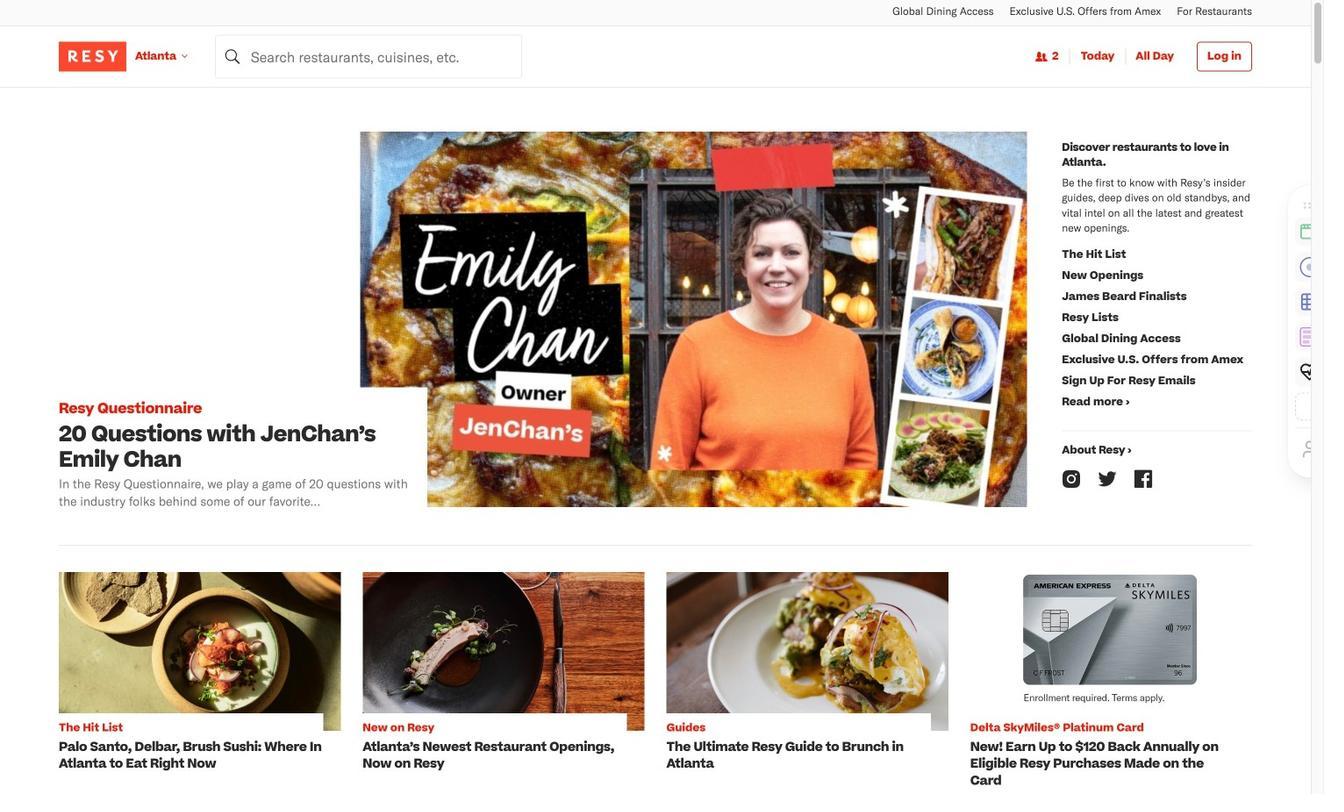 Task type: describe. For each thing, give the bounding box(es) containing it.
in the resy questionnaire, we play a game of 20 questions with the industry folks behind some of our favorite&hellip; element
[[59, 475, 414, 510]]

resy blog content element
[[59, 88, 1253, 794]]

Search restaurants, cuisines, etc. text field
[[215, 35, 522, 79]]



Task type: vqa. For each thing, say whether or not it's contained in the screenshot.
20 Questions With Jenchan'S Emily Chan - In The Resy Questionnaire, We Play A Game Of 20 Questions With The Industry Folks Behind Some Of Our Favorite&Hellip; element
yes



Task type: locate. For each thing, give the bounding box(es) containing it.
None field
[[215, 35, 522, 79]]

about resy, statistics, and social media links element
[[1054, 132, 1253, 519]]

20 questions with jenchan's emily chan - in the resy questionnaire, we play a game of 20 questions with the industry folks behind some of our favorite&hellip; element
[[59, 132, 1054, 519]]



